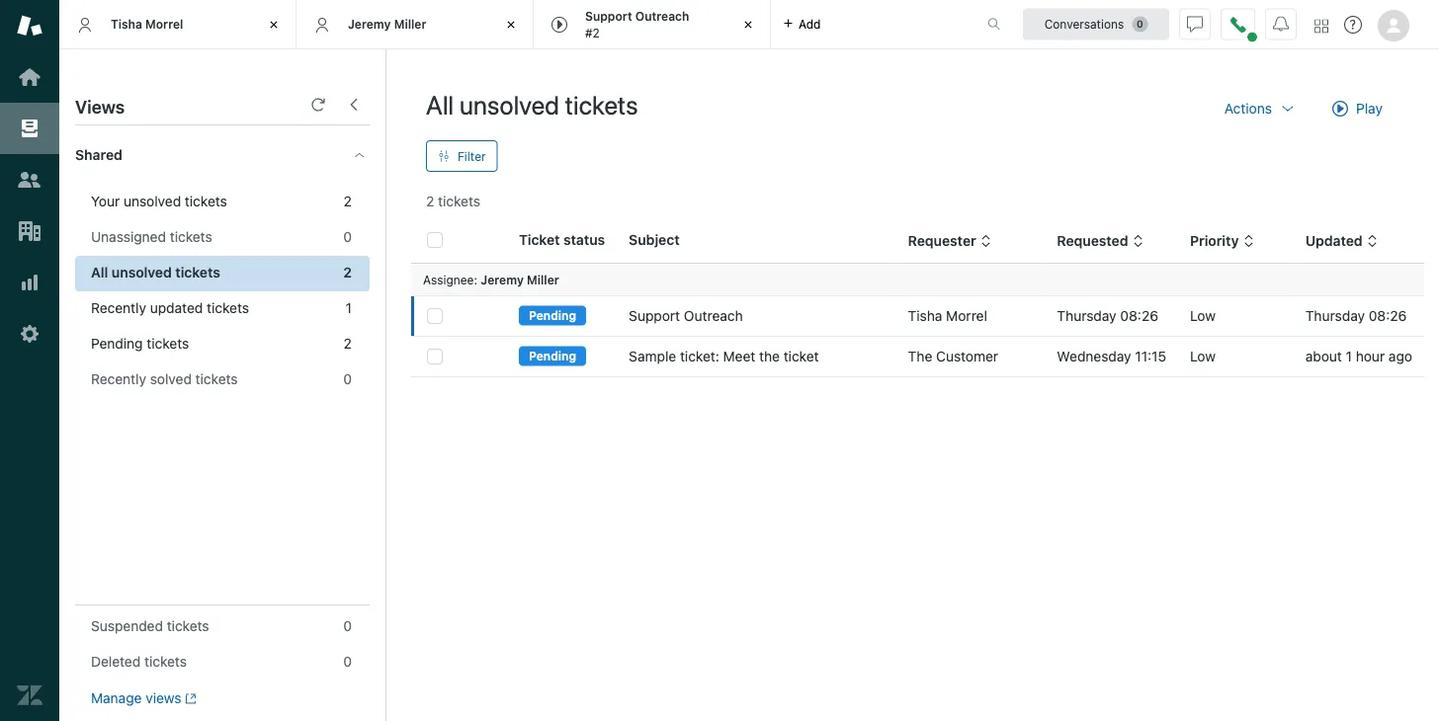 Task type: vqa. For each thing, say whether or not it's contained in the screenshot.
Morrel within the tab
yes



Task type: describe. For each thing, give the bounding box(es) containing it.
pending for support outreach
[[529, 309, 577, 323]]

requester button
[[909, 233, 993, 250]]

ticket
[[784, 349, 819, 365]]

1 vertical spatial unsolved
[[124, 193, 181, 210]]

support for support outreach
[[629, 308, 681, 324]]

views
[[146, 691, 182, 707]]

row containing sample ticket: meet the ticket
[[411, 337, 1425, 377]]

the customer
[[909, 349, 999, 365]]

sample ticket: meet the ticket
[[629, 349, 819, 365]]

customer
[[937, 349, 999, 365]]

zendesk products image
[[1315, 19, 1329, 33]]

2 close image from the left
[[739, 15, 759, 35]]

support for support outreach #2
[[585, 9, 633, 23]]

11:15
[[1136, 349, 1167, 365]]

views image
[[17, 116, 43, 141]]

manage
[[91, 691, 142, 707]]

reporting image
[[17, 270, 43, 296]]

1 thursday from the left
[[1058, 308, 1117, 324]]

get help image
[[1345, 16, 1363, 34]]

recently for recently solved tickets
[[91, 371, 146, 388]]

pending for sample ticket: meet the ticket
[[529, 349, 577, 363]]

add
[[799, 17, 821, 31]]

0 vertical spatial unsolved
[[460, 90, 560, 120]]

tickets up deleted tickets
[[167, 619, 209, 635]]

0 for unassigned tickets
[[344, 229, 352, 245]]

0 horizontal spatial all
[[91, 265, 108, 281]]

tickets down shared dropdown button
[[185, 193, 227, 210]]

main element
[[0, 0, 59, 722]]

pending tickets
[[91, 336, 189, 352]]

tickets down #2
[[565, 90, 639, 120]]

shared button
[[59, 126, 333, 185]]

refresh views pane image
[[311, 97, 326, 113]]

get started image
[[17, 64, 43, 90]]

suspended
[[91, 619, 163, 635]]

jeremy miller
[[348, 17, 427, 31]]

the
[[909, 349, 933, 365]]

play
[[1357, 100, 1384, 117]]

your
[[91, 193, 120, 210]]

meet
[[724, 349, 756, 365]]

updated
[[150, 300, 203, 316]]

miller inside tab
[[394, 17, 427, 31]]

2 for all unsolved tickets
[[344, 265, 352, 281]]

2 for pending tickets
[[344, 336, 352, 352]]

low for thursday 08:26
[[1191, 308, 1216, 324]]

filter button
[[426, 140, 498, 172]]

notifications image
[[1274, 16, 1290, 32]]

tickets down recently updated tickets
[[147, 336, 189, 352]]

recently solved tickets
[[91, 371, 238, 388]]

about
[[1306, 349, 1343, 365]]

suspended tickets
[[91, 619, 209, 635]]

2 tickets
[[426, 193, 481, 210]]

tickets up views
[[144, 654, 187, 671]]

actions
[[1225, 100, 1273, 117]]

tisha inside row
[[909, 308, 943, 324]]

tickets up updated
[[175, 265, 220, 281]]

0 for suspended tickets
[[344, 619, 352, 635]]

sample
[[629, 349, 677, 365]]

0 for recently solved tickets
[[344, 371, 352, 388]]

deleted tickets
[[91, 654, 187, 671]]

outreach for support outreach #2
[[636, 9, 690, 23]]

sample ticket: meet the ticket link
[[629, 347, 819, 367]]

ago
[[1389, 349, 1413, 365]]

wednesday
[[1058, 349, 1132, 365]]

zendesk support image
[[17, 13, 43, 39]]

tisha morrel tab
[[59, 0, 297, 49]]

priority button
[[1191, 233, 1255, 250]]

tisha inside tab
[[111, 17, 142, 31]]

wednesday 11:15
[[1058, 349, 1167, 365]]

unassigned tickets
[[91, 229, 212, 245]]

low for wednesday 11:15
[[1191, 349, 1216, 365]]

0 horizontal spatial all unsolved tickets
[[91, 265, 220, 281]]

recently updated tickets
[[91, 300, 249, 316]]

0 vertical spatial 1
[[346, 300, 352, 316]]

requested
[[1058, 233, 1129, 249]]

deleted
[[91, 654, 141, 671]]

actions button
[[1209, 89, 1312, 129]]

row containing support outreach
[[411, 296, 1425, 337]]

about 1 hour ago
[[1306, 349, 1413, 365]]

updated button
[[1306, 233, 1379, 250]]



Task type: locate. For each thing, give the bounding box(es) containing it.
0 vertical spatial morrel
[[145, 17, 183, 31]]

1 vertical spatial miller
[[527, 273, 560, 287]]

1 horizontal spatial thursday 08:26
[[1306, 308, 1408, 324]]

tisha up "views"
[[111, 17, 142, 31]]

1 horizontal spatial morrel
[[947, 308, 988, 324]]

1 vertical spatial low
[[1191, 349, 1216, 365]]

support outreach link
[[629, 307, 743, 326]]

0 vertical spatial all
[[426, 90, 454, 120]]

add button
[[771, 0, 833, 48]]

ticket:
[[680, 349, 720, 365]]

assignee:
[[423, 273, 478, 287]]

thursday 08:26 up wednesday 11:15
[[1058, 308, 1159, 324]]

0 horizontal spatial morrel
[[145, 17, 183, 31]]

outreach
[[636, 9, 690, 23], [684, 308, 743, 324]]

1 horizontal spatial close image
[[739, 15, 759, 35]]

outreach for support outreach
[[684, 308, 743, 324]]

tickets
[[565, 90, 639, 120], [185, 193, 227, 210], [438, 193, 481, 210], [170, 229, 212, 245], [175, 265, 220, 281], [207, 300, 249, 316], [147, 336, 189, 352], [196, 371, 238, 388], [167, 619, 209, 635], [144, 654, 187, 671]]

2 0 from the top
[[344, 371, 352, 388]]

4 0 from the top
[[344, 654, 352, 671]]

updated
[[1306, 233, 1364, 249]]

#2
[[585, 26, 600, 40]]

tisha morrel inside row
[[909, 308, 988, 324]]

0 vertical spatial jeremy
[[348, 17, 391, 31]]

shared heading
[[59, 126, 386, 185]]

1 close image from the left
[[501, 15, 521, 35]]

2 row from the top
[[411, 337, 1425, 377]]

0 horizontal spatial miller
[[394, 17, 427, 31]]

1 vertical spatial 1
[[1347, 349, 1353, 365]]

miller
[[394, 17, 427, 31], [527, 273, 560, 287]]

all unsolved tickets
[[426, 90, 639, 120], [91, 265, 220, 281]]

0
[[344, 229, 352, 245], [344, 371, 352, 388], [344, 619, 352, 635], [344, 654, 352, 671]]

unsolved
[[460, 90, 560, 120], [124, 193, 181, 210], [112, 265, 172, 281]]

play button
[[1316, 89, 1400, 129]]

1 horizontal spatial 1
[[1347, 349, 1353, 365]]

filter
[[458, 149, 486, 163]]

close image
[[264, 15, 284, 35]]

1 vertical spatial support
[[629, 308, 681, 324]]

tisha morrel inside tab
[[111, 17, 183, 31]]

unsolved up the filter
[[460, 90, 560, 120]]

1 vertical spatial tisha morrel
[[909, 308, 988, 324]]

shared
[[75, 147, 122, 163]]

status
[[564, 232, 605, 248]]

jeremy
[[348, 17, 391, 31], [481, 273, 524, 287]]

all unsolved tickets down unassigned tickets
[[91, 265, 220, 281]]

1 vertical spatial all unsolved tickets
[[91, 265, 220, 281]]

close image inside the jeremy miller tab
[[501, 15, 521, 35]]

manage views
[[91, 691, 182, 707]]

low down priority
[[1191, 308, 1216, 324]]

0 horizontal spatial thursday 08:26
[[1058, 308, 1159, 324]]

0 vertical spatial all unsolved tickets
[[426, 90, 639, 120]]

morrel inside row
[[947, 308, 988, 324]]

1 row from the top
[[411, 296, 1425, 337]]

all down unassigned
[[91, 265, 108, 281]]

1 vertical spatial recently
[[91, 371, 146, 388]]

support inside row
[[629, 308, 681, 324]]

08:26 up ago
[[1370, 308, 1408, 324]]

thursday 08:26
[[1058, 308, 1159, 324], [1306, 308, 1408, 324]]

1 inside row
[[1347, 349, 1353, 365]]

conversations button
[[1024, 8, 1170, 40]]

hour
[[1357, 349, 1386, 365]]

ticket
[[519, 232, 560, 248]]

organizations image
[[17, 219, 43, 244]]

0 vertical spatial recently
[[91, 300, 146, 316]]

0 for deleted tickets
[[344, 654, 352, 671]]

1 vertical spatial all
[[91, 265, 108, 281]]

2 for your unsolved tickets
[[344, 193, 352, 210]]

08:26
[[1121, 308, 1159, 324], [1370, 308, 1408, 324]]

1 horizontal spatial jeremy
[[481, 273, 524, 287]]

admin image
[[17, 321, 43, 347]]

tisha up the
[[909, 308, 943, 324]]

requested button
[[1058, 233, 1145, 250]]

morrel inside tab
[[145, 17, 183, 31]]

1 0 from the top
[[344, 229, 352, 245]]

support
[[585, 9, 633, 23], [629, 308, 681, 324]]

priority
[[1191, 233, 1240, 249]]

1 vertical spatial tisha
[[909, 308, 943, 324]]

manage views link
[[91, 690, 197, 708]]

tabs tab list
[[59, 0, 967, 49]]

zendesk image
[[17, 683, 43, 709]]

recently down pending tickets
[[91, 371, 146, 388]]

ticket status
[[519, 232, 605, 248]]

views
[[75, 96, 125, 117]]

1 low from the top
[[1191, 308, 1216, 324]]

close image
[[501, 15, 521, 35], [739, 15, 759, 35]]

your unsolved tickets
[[91, 193, 227, 210]]

recently for recently updated tickets
[[91, 300, 146, 316]]

all
[[426, 90, 454, 120], [91, 265, 108, 281]]

2 08:26 from the left
[[1370, 308, 1408, 324]]

jeremy up collapse views pane image
[[348, 17, 391, 31]]

low right 11:15
[[1191, 349, 1216, 365]]

outreach inside row
[[684, 308, 743, 324]]

recently
[[91, 300, 146, 316], [91, 371, 146, 388]]

0 horizontal spatial thursday
[[1058, 308, 1117, 324]]

tisha
[[111, 17, 142, 31], [909, 308, 943, 324]]

unsolved down unassigned tickets
[[112, 265, 172, 281]]

conversations
[[1045, 17, 1125, 31]]

close image left the add popup button at the right top of page
[[739, 15, 759, 35]]

tickets right solved
[[196, 371, 238, 388]]

3 0 from the top
[[344, 619, 352, 635]]

pending
[[529, 309, 577, 323], [91, 336, 143, 352], [529, 349, 577, 363]]

1
[[346, 300, 352, 316], [1347, 349, 1353, 365]]

solved
[[150, 371, 192, 388]]

support outreach #2
[[585, 9, 690, 40]]

thursday up wednesday
[[1058, 308, 1117, 324]]

tickets down filter button
[[438, 193, 481, 210]]

0 vertical spatial tisha morrel
[[111, 17, 183, 31]]

recently up pending tickets
[[91, 300, 146, 316]]

requester
[[909, 233, 977, 249]]

1 horizontal spatial tisha morrel
[[909, 308, 988, 324]]

1 vertical spatial morrel
[[947, 308, 988, 324]]

support outreach
[[629, 308, 743, 324]]

2 thursday 08:26 from the left
[[1306, 308, 1408, 324]]

0 vertical spatial low
[[1191, 308, 1216, 324]]

all unsolved tickets up the filter
[[426, 90, 639, 120]]

0 horizontal spatial jeremy
[[348, 17, 391, 31]]

2 thursday from the left
[[1306, 308, 1366, 324]]

0 horizontal spatial tisha
[[111, 17, 142, 31]]

thursday up about
[[1306, 308, 1366, 324]]

jeremy miller tab
[[297, 0, 534, 49]]

assignee: jeremy miller
[[423, 273, 560, 287]]

customers image
[[17, 167, 43, 193]]

1 recently from the top
[[91, 300, 146, 316]]

(opens in a new tab) image
[[182, 694, 197, 705]]

tab containing support outreach
[[534, 0, 771, 49]]

collapse views pane image
[[346, 97, 362, 113]]

subject
[[629, 232, 680, 248]]

tab
[[534, 0, 771, 49]]

0 horizontal spatial 1
[[346, 300, 352, 316]]

support up #2
[[585, 9, 633, 23]]

tickets right updated
[[207, 300, 249, 316]]

1 horizontal spatial 08:26
[[1370, 308, 1408, 324]]

1 horizontal spatial tisha
[[909, 308, 943, 324]]

1 08:26 from the left
[[1121, 308, 1159, 324]]

tisha morrel up the customer
[[909, 308, 988, 324]]

morrel
[[145, 17, 183, 31], [947, 308, 988, 324]]

jeremy right assignee:
[[481, 273, 524, 287]]

row
[[411, 296, 1425, 337], [411, 337, 1425, 377]]

0 horizontal spatial tisha morrel
[[111, 17, 183, 31]]

1 horizontal spatial all
[[426, 90, 454, 120]]

0 vertical spatial tisha
[[111, 17, 142, 31]]

0 horizontal spatial 08:26
[[1121, 308, 1159, 324]]

the
[[760, 349, 780, 365]]

button displays agent's chat status as invisible. image
[[1188, 16, 1204, 32]]

all up filter button
[[426, 90, 454, 120]]

1 vertical spatial jeremy
[[481, 273, 524, 287]]

1 vertical spatial outreach
[[684, 308, 743, 324]]

jeremy inside tab
[[348, 17, 391, 31]]

support inside the support outreach #2
[[585, 9, 633, 23]]

0 vertical spatial outreach
[[636, 9, 690, 23]]

unsolved up unassigned tickets
[[124, 193, 181, 210]]

1 horizontal spatial thursday
[[1306, 308, 1366, 324]]

tickets down your unsolved tickets on the top left of page
[[170, 229, 212, 245]]

0 vertical spatial support
[[585, 9, 633, 23]]

thursday
[[1058, 308, 1117, 324], [1306, 308, 1366, 324]]

thursday 08:26 up about 1 hour ago
[[1306, 308, 1408, 324]]

tisha morrel
[[111, 17, 183, 31], [909, 308, 988, 324]]

support up sample
[[629, 308, 681, 324]]

2 vertical spatial unsolved
[[112, 265, 172, 281]]

0 vertical spatial miller
[[394, 17, 427, 31]]

tisha morrel up "views"
[[111, 17, 183, 31]]

2
[[344, 193, 352, 210], [426, 193, 434, 210], [344, 265, 352, 281], [344, 336, 352, 352]]

1 thursday 08:26 from the left
[[1058, 308, 1159, 324]]

unassigned
[[91, 229, 166, 245]]

0 horizontal spatial close image
[[501, 15, 521, 35]]

outreach inside the support outreach #2
[[636, 9, 690, 23]]

low
[[1191, 308, 1216, 324], [1191, 349, 1216, 365]]

2 low from the top
[[1191, 349, 1216, 365]]

08:26 up 11:15
[[1121, 308, 1159, 324]]

close image left #2
[[501, 15, 521, 35]]

2 recently from the top
[[91, 371, 146, 388]]

1 horizontal spatial all unsolved tickets
[[426, 90, 639, 120]]

1 horizontal spatial miller
[[527, 273, 560, 287]]



